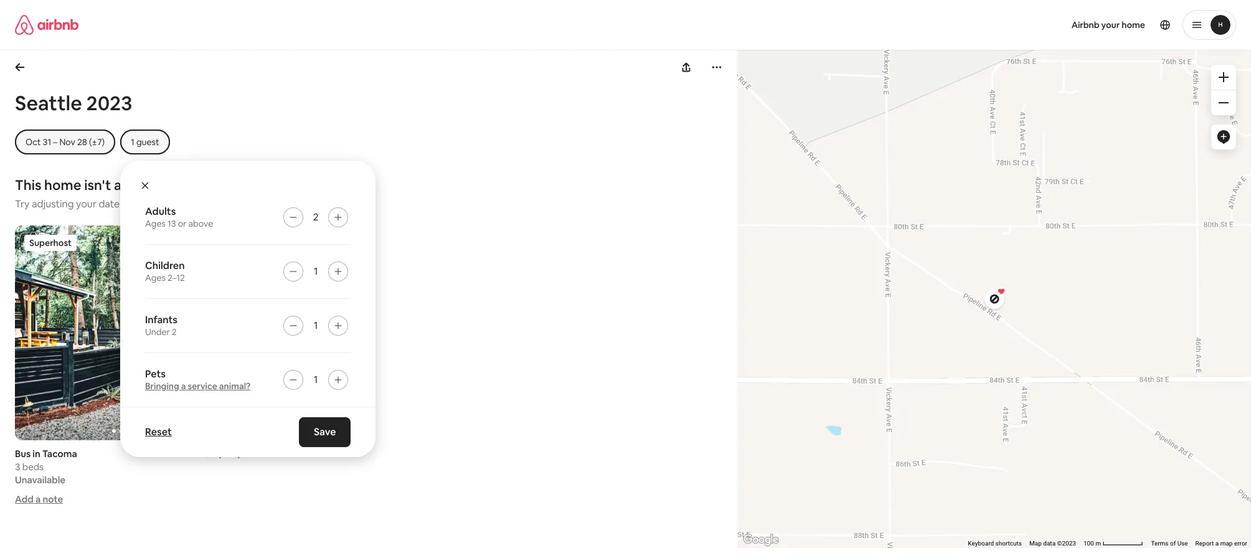 Task type: vqa. For each thing, say whether or not it's contained in the screenshot.
right with
no



Task type: describe. For each thing, give the bounding box(es) containing it.
this
[[15, 176, 41, 194]]

animal?
[[219, 381, 251, 392]]

keyboard shortcuts button
[[968, 539, 1022, 548]]

children
[[145, 259, 185, 272]]

in
[[33, 448, 40, 459]]

pets
[[145, 367, 166, 381]]

adults
[[145, 205, 176, 218]]

pets bringing a service animal?
[[145, 367, 251, 392]]

3
[[15, 461, 20, 472]]

2–12
[[168, 272, 185, 283]]

report
[[1196, 540, 1214, 547]]

1 inside 'dropdown button'
[[131, 136, 134, 148]]

add a note
[[15, 493, 63, 505]]

bringing a service animal? button
[[145, 381, 251, 392]]

adults ages 13 or above
[[145, 205, 213, 229]]

terms
[[1151, 540, 1169, 547]]

2023
[[86, 90, 132, 116]]

ages for children
[[145, 272, 166, 283]]

under
[[145, 326, 170, 338]]

map data ©2023
[[1030, 540, 1076, 547]]

(113)
[[218, 448, 241, 459]]

guest
[[136, 136, 159, 148]]

dates
[[99, 197, 124, 211]]

profile element
[[641, 0, 1236, 50]]

or inside this home isn't available try adjusting your dates or adding more homes to your wishlist.
[[127, 197, 136, 211]]

add
[[15, 493, 33, 505]]

keyboard
[[968, 540, 994, 547]]

more
[[172, 197, 197, 211]]

zoom out image
[[1219, 98, 1229, 108]]

your wishlist.
[[244, 197, 303, 211]]

1 for infants
[[314, 319, 318, 332]]

seattle
[[15, 90, 82, 116]]

add a place to the map image
[[1216, 130, 1231, 145]]

reset
[[145, 425, 172, 439]]

use
[[1178, 540, 1188, 547]]

a for add a note
[[35, 493, 41, 505]]

adding
[[138, 197, 170, 211]]

reset button
[[139, 420, 178, 445]]

dialog containing adults
[[120, 161, 376, 457]]

zoom in image
[[1219, 72, 1229, 82]]

adjusting
[[32, 197, 74, 211]]

100 m button
[[1080, 539, 1148, 548]]

m
[[1096, 540, 1101, 547]]

or inside adults ages 13 or above
[[178, 218, 186, 229]]

2 inside infants under 2
[[172, 326, 177, 338]]

terms of use
[[1151, 540, 1188, 547]]

infants under 2
[[145, 313, 178, 338]]



Task type: locate. For each thing, give the bounding box(es) containing it.
seattle 2023
[[15, 90, 132, 116]]

0 horizontal spatial or
[[127, 197, 136, 211]]

ages for adults
[[145, 218, 166, 229]]

4.94 (113)
[[197, 448, 241, 459]]

or down the isn't available
[[127, 197, 136, 211]]

save
[[314, 425, 336, 439]]

ages
[[145, 218, 166, 229], [145, 272, 166, 283]]

try
[[15, 197, 30, 211]]

13
[[168, 218, 176, 229]]

or
[[127, 197, 136, 211], [178, 218, 186, 229]]

remove from wishlist: bus in tacoma image
[[216, 235, 231, 250]]

your
[[76, 197, 96, 211]]

2
[[313, 211, 319, 224], [172, 326, 177, 338]]

add a note button
[[15, 493, 63, 505]]

4.94
[[197, 448, 216, 459]]

1 ages from the top
[[145, 218, 166, 229]]

map
[[1221, 540, 1233, 547]]

children ages 2–12
[[145, 259, 185, 283]]

ages inside children ages 2–12
[[145, 272, 166, 283]]

unavailable
[[15, 474, 65, 486]]

1 vertical spatial or
[[178, 218, 186, 229]]

2 right your wishlist.
[[313, 211, 319, 224]]

keyboard shortcuts
[[968, 540, 1022, 547]]

0 horizontal spatial a
[[35, 493, 41, 505]]

a inside pets bringing a service animal?
[[181, 381, 186, 392]]

100 m
[[1084, 540, 1103, 547]]

above
[[188, 218, 213, 229]]

0 vertical spatial a
[[181, 381, 186, 392]]

1 horizontal spatial or
[[178, 218, 186, 229]]

report a map error
[[1196, 540, 1248, 547]]

a
[[181, 381, 186, 392], [35, 493, 41, 505], [1216, 540, 1219, 547]]

0 vertical spatial or
[[127, 197, 136, 211]]

1
[[131, 136, 134, 148], [314, 265, 318, 278], [314, 319, 318, 332], [314, 373, 318, 386]]

a left map
[[1216, 540, 1219, 547]]

bringing
[[145, 381, 179, 392]]

2 horizontal spatial a
[[1216, 540, 1219, 547]]

4.94 out of 5 average rating,  113 reviews image
[[187, 448, 241, 459]]

1 vertical spatial a
[[35, 493, 41, 505]]

0 horizontal spatial 2
[[172, 326, 177, 338]]

terms of use link
[[1151, 540, 1188, 547]]

1 horizontal spatial a
[[181, 381, 186, 392]]

1 for pets
[[314, 373, 318, 386]]

1 horizontal spatial 2
[[313, 211, 319, 224]]

note
[[43, 493, 63, 505]]

2 vertical spatial a
[[1216, 540, 1219, 547]]

ages left 13
[[145, 218, 166, 229]]

1 guest button
[[120, 130, 170, 154]]

tacoma
[[42, 448, 77, 459]]

save button
[[299, 417, 351, 447]]

2 right under
[[172, 326, 177, 338]]

group
[[15, 225, 241, 440]]

beds
[[22, 461, 44, 472]]

map
[[1030, 540, 1042, 547]]

to
[[232, 197, 242, 211]]

2 ages from the top
[[145, 272, 166, 283]]

1 for children
[[314, 265, 318, 278]]

a left service
[[181, 381, 186, 392]]

isn't available
[[84, 176, 170, 194]]

dialog
[[120, 161, 376, 457]]

or right 13
[[178, 218, 186, 229]]

of
[[1170, 540, 1176, 547]]

a right add
[[35, 493, 41, 505]]

0 vertical spatial ages
[[145, 218, 166, 229]]

home
[[44, 176, 81, 194]]

1 guest
[[131, 136, 159, 148]]

100
[[1084, 540, 1094, 547]]

shortcuts
[[996, 540, 1022, 547]]

a for report a map error
[[1216, 540, 1219, 547]]

this home isn't available try adjusting your dates or adding more homes to your wishlist.
[[15, 176, 303, 211]]

1 vertical spatial 2
[[172, 326, 177, 338]]

bus in tacoma 3 beds unavailable
[[15, 448, 77, 486]]

homes
[[199, 197, 230, 211]]

ages left 2–12
[[145, 272, 166, 283]]

ages inside adults ages 13 or above
[[145, 218, 166, 229]]

1 vertical spatial ages
[[145, 272, 166, 283]]

google image
[[741, 532, 782, 548]]

©2023
[[1057, 540, 1076, 547]]

error
[[1234, 540, 1248, 547]]

service
[[188, 381, 217, 392]]

report a map error link
[[1196, 540, 1248, 547]]

bus
[[15, 448, 31, 459]]

0 vertical spatial 2
[[313, 211, 319, 224]]

data
[[1043, 540, 1056, 547]]

google map
including 1 saved stay. region
[[621, 1, 1251, 548]]

infants
[[145, 313, 178, 326]]



